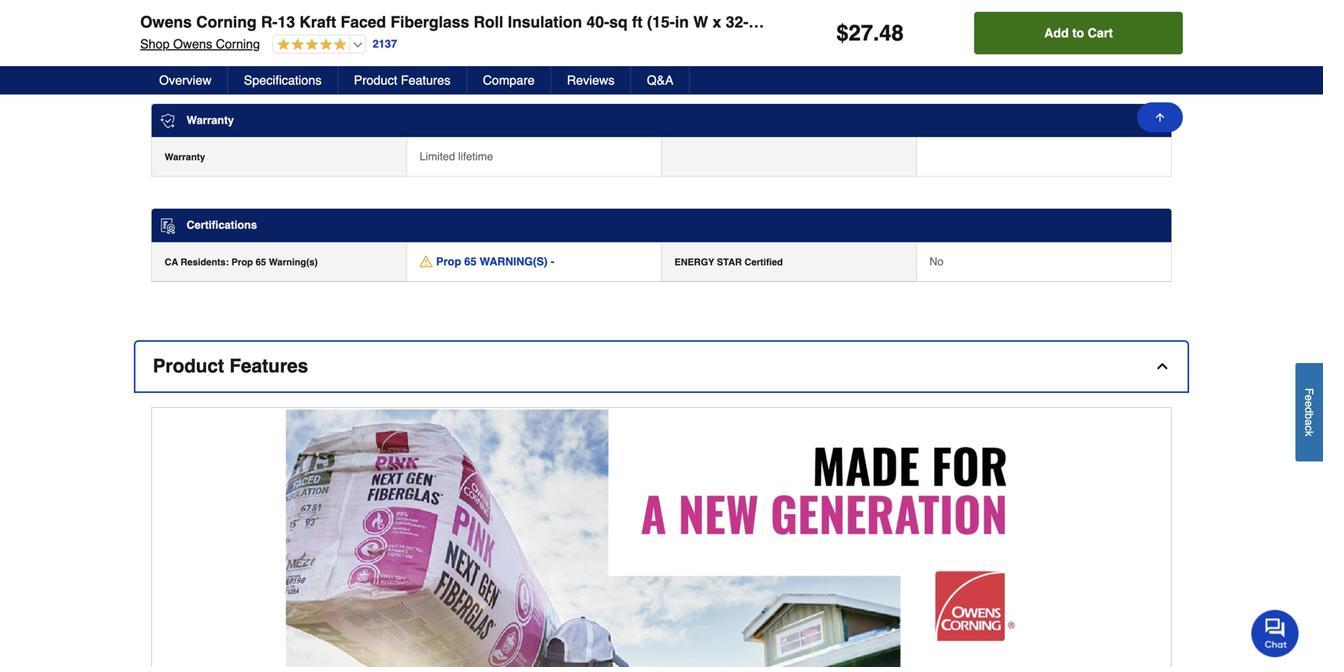 Task type: locate. For each thing, give the bounding box(es) containing it.
owens up shop
[[140, 13, 192, 31]]

65
[[464, 255, 477, 268], [256, 257, 266, 268]]

f e e d b a c k button
[[1296, 363, 1323, 462]]

ca residents: prop 65 warning(s)
[[165, 257, 318, 268]]

chat invite button image
[[1252, 609, 1300, 657]]

0 vertical spatial corning
[[196, 13, 257, 31]]

fiberglass
[[391, 13, 469, 31]]

1 horizontal spatial features
[[401, 73, 451, 87]]

1 vertical spatial use
[[182, 47, 200, 58]]

use up shop owens corning
[[182, 7, 200, 18]]

1 horizontal spatial ft
[[749, 13, 759, 31]]

faced
[[341, 13, 386, 31]]

1 use from the top
[[182, 7, 200, 18]]

use
[[182, 7, 200, 18], [182, 47, 200, 58]]

prop right the prop65 warning image
[[436, 255, 461, 268]]

corning down vents
[[216, 37, 260, 51]]

1 vertical spatial for
[[165, 47, 180, 58]]

certified
[[745, 257, 783, 268]]

certifications
[[187, 219, 257, 231]]

1 horizontal spatial product features
[[354, 73, 451, 87]]

(15-
[[647, 13, 675, 31]]

energy
[[675, 257, 715, 268]]

in for vents
[[202, 7, 211, 18]]

reviews
[[567, 73, 615, 87]]

0 vertical spatial no
[[420, 6, 434, 18]]

vents
[[213, 7, 239, 18]]

1 vertical spatial product
[[153, 355, 224, 377]]

shop
[[140, 37, 170, 51]]

0 vertical spatial warranty
[[187, 114, 234, 126]]

e
[[1303, 395, 1316, 401], [1303, 401, 1316, 407]]

-
[[551, 255, 554, 268]]

4.7 stars image
[[273, 38, 347, 52]]

use up overview on the top
[[182, 47, 200, 58]]

star
[[717, 257, 742, 268]]

for up overview on the top
[[165, 47, 180, 58]]

1 vertical spatial warranty
[[165, 152, 205, 163]]

0 horizontal spatial ft
[[632, 13, 643, 31]]

prop right residents:
[[232, 257, 253, 268]]

w
[[693, 13, 708, 31]]

warranty
[[187, 114, 234, 126], [165, 152, 205, 163]]

0 vertical spatial product features button
[[338, 66, 467, 95]]

for use in walls
[[165, 47, 238, 58]]

0 horizontal spatial features
[[229, 355, 308, 377]]

l)
[[763, 13, 778, 31]]

owens down for use in vents
[[173, 37, 212, 51]]

1 vertical spatial product features button
[[135, 342, 1188, 391]]

total package quantity
[[675, 7, 779, 18]]

1 vertical spatial no
[[930, 255, 944, 268]]

$ 27 . 48
[[837, 20, 904, 46]]

corning up "walls"
[[196, 13, 257, 31]]

corning
[[196, 13, 257, 31], [216, 37, 260, 51]]

0 horizontal spatial product features
[[153, 355, 308, 377]]

2 for from the top
[[165, 47, 180, 58]]

f
[[1303, 388, 1316, 395]]

e up b
[[1303, 401, 1316, 407]]

no
[[420, 6, 434, 18], [930, 255, 944, 268]]

add
[[1045, 26, 1069, 40]]

chevron up image
[[1155, 358, 1171, 374]]

energy star certified
[[675, 257, 783, 268]]

walls
[[213, 47, 238, 58]]

1 vertical spatial product features
[[153, 355, 308, 377]]

individual
[[783, 13, 856, 31]]

65 left warning(s) in the left top of the page
[[256, 257, 266, 268]]

13
[[278, 13, 295, 31]]

features
[[401, 73, 451, 87], [229, 355, 308, 377]]

in left vents
[[202, 7, 211, 18]]

quantity
[[740, 7, 779, 18]]

owens corning r-13 kraft faced fiberglass roll insulation 40-sq ft (15-in w x 32-ft l) individual pack
[[140, 13, 897, 31]]

e up d
[[1303, 395, 1316, 401]]

1 horizontal spatial prop
[[436, 255, 461, 268]]

product features
[[354, 73, 451, 87], [153, 355, 308, 377]]

65 left warning(s)
[[464, 255, 477, 268]]

product features button
[[338, 66, 467, 95], [135, 342, 1188, 391]]

ft left l)
[[749, 13, 759, 31]]

ft
[[632, 13, 643, 31], [749, 13, 759, 31]]

ft right sq
[[632, 13, 643, 31]]

in left "w"
[[675, 13, 689, 31]]

1 for from the top
[[165, 7, 180, 18]]

0 vertical spatial product
[[354, 73, 397, 87]]

in left "walls"
[[202, 47, 211, 58]]

for
[[165, 7, 180, 18], [165, 47, 180, 58]]

0 horizontal spatial product
[[153, 355, 224, 377]]

arrow up image
[[1154, 111, 1167, 124]]

2 use from the top
[[182, 47, 200, 58]]

1 horizontal spatial 65
[[464, 255, 477, 268]]

use for walls
[[182, 47, 200, 58]]

0 vertical spatial product features
[[354, 73, 451, 87]]

in
[[202, 7, 211, 18], [675, 13, 689, 31], [202, 47, 211, 58]]

for up shop
[[165, 7, 180, 18]]

b
[[1303, 413, 1316, 420]]

specifications button
[[228, 66, 338, 95]]

r-
[[261, 13, 278, 31]]

use for vents
[[182, 7, 200, 18]]

product
[[354, 73, 397, 87], [153, 355, 224, 377]]

q&a button
[[631, 66, 690, 95]]

roll
[[474, 13, 504, 31]]

1 vertical spatial corning
[[216, 37, 260, 51]]

0 vertical spatial use
[[182, 7, 200, 18]]

add to cart
[[1045, 26, 1113, 40]]

1 vertical spatial owens
[[173, 37, 212, 51]]

prop
[[436, 255, 461, 268], [232, 257, 253, 268]]

prop65 warning image
[[420, 255, 432, 268]]

prop 65 warning(s) -
[[436, 255, 554, 268]]

add to cart button
[[975, 12, 1183, 54]]

0 vertical spatial for
[[165, 7, 180, 18]]

owens
[[140, 13, 192, 31], [173, 37, 212, 51]]

1 horizontal spatial product
[[354, 73, 397, 87]]

shop owens corning
[[140, 37, 260, 51]]

overview
[[159, 73, 212, 87]]



Task type: vqa. For each thing, say whether or not it's contained in the screenshot.
"$ 14 .38"
no



Task type: describe. For each thing, give the bounding box(es) containing it.
48
[[879, 20, 904, 46]]

compare button
[[467, 66, 551, 95]]

0 horizontal spatial 65
[[256, 257, 266, 268]]

$
[[837, 20, 849, 46]]

0 vertical spatial features
[[401, 73, 451, 87]]

27
[[849, 20, 873, 46]]

0 vertical spatial owens
[[140, 13, 192, 31]]

kraft
[[300, 13, 336, 31]]

insulation
[[508, 13, 582, 31]]

0 horizontal spatial no
[[420, 6, 434, 18]]

pack
[[861, 13, 897, 31]]

d
[[1303, 407, 1316, 413]]

warning(s)
[[480, 255, 548, 268]]

0 horizontal spatial prop
[[232, 257, 253, 268]]

for for for use in walls
[[165, 47, 180, 58]]

specifications
[[244, 73, 322, 87]]

reviews button
[[551, 66, 631, 95]]

2137
[[373, 38, 397, 50]]

limited lifetime
[[420, 150, 493, 163]]

lifetime
[[458, 150, 493, 163]]

overview button
[[143, 66, 228, 95]]

sq
[[609, 13, 628, 31]]

2 e from the top
[[1303, 401, 1316, 407]]

1 vertical spatial features
[[229, 355, 308, 377]]

32-
[[726, 13, 749, 31]]

prop 65 warning(s) - link
[[420, 254, 554, 269]]

residents:
[[181, 257, 229, 268]]

to
[[1073, 26, 1084, 40]]

q&a
[[647, 73, 674, 87]]

for for for use in vents
[[165, 7, 180, 18]]

1 ft from the left
[[632, 13, 643, 31]]

in for walls
[[202, 47, 211, 58]]

total
[[675, 7, 697, 18]]

for use in vents
[[165, 7, 239, 18]]

.
[[873, 20, 879, 46]]

1 e from the top
[[1303, 395, 1316, 401]]

warning(s)
[[269, 257, 318, 268]]

limited
[[420, 150, 455, 163]]

prop inside prop 65 warning(s) - link
[[436, 255, 461, 268]]

a
[[1303, 420, 1316, 426]]

cart
[[1088, 26, 1113, 40]]

product for the top the product features button
[[354, 73, 397, 87]]

c
[[1303, 426, 1316, 431]]

compare
[[483, 73, 535, 87]]

f e e d b a c k
[[1303, 388, 1316, 437]]

2 ft from the left
[[749, 13, 759, 31]]

product for the product features button to the bottom
[[153, 355, 224, 377]]

k
[[1303, 431, 1316, 437]]

ca
[[165, 257, 178, 268]]

1 horizontal spatial no
[[930, 255, 944, 268]]

40-
[[587, 13, 609, 31]]

package
[[699, 7, 738, 18]]

x
[[713, 13, 721, 31]]



